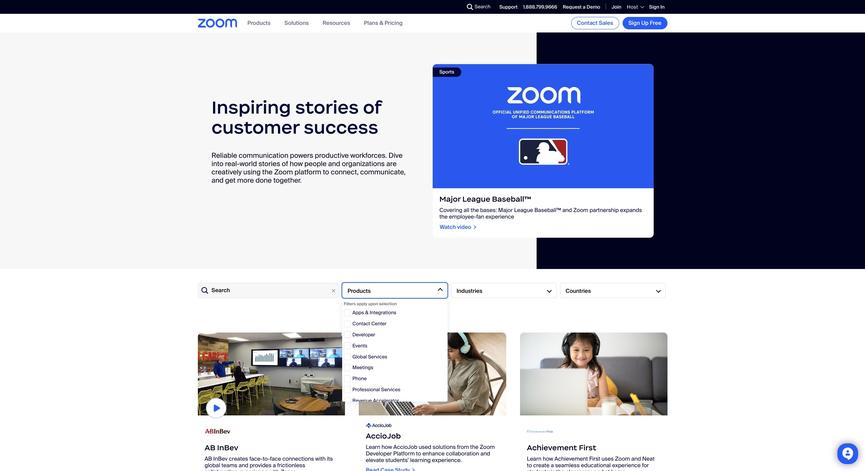 Task type: describe. For each thing, give the bounding box(es) containing it.
filters
[[344, 301, 356, 307]]

all
[[464, 207, 470, 214]]

inspiring stories of customer success
[[212, 96, 382, 138]]

and inside ab inbev ab inbev creates face-to-face connections with its global teams and provides a frictionless collaboration experience with zoom.
[[239, 462, 248, 469]]

support link
[[500, 4, 518, 10]]

how inside the acciojob learn how acciojob used solutions from the zoom developer platform to enhance collaboration and elevate students' learning experience.
[[382, 444, 392, 451]]

1 vertical spatial acciojob image
[[366, 423, 392, 429]]

platform
[[394, 450, 415, 457]]

contact sales
[[577, 19, 614, 27]]

countries button
[[560, 283, 666, 298]]

0 vertical spatial achievement
[[527, 443, 578, 453]]

expands
[[621, 207, 642, 214]]

filters apply upon selection apps & integrations
[[344, 301, 397, 316]]

sales
[[599, 19, 614, 27]]

platform
[[295, 167, 321, 176]]

watch
[[440, 224, 456, 231]]

upon
[[368, 301, 378, 307]]

in
[[661, 4, 665, 10]]

0 vertical spatial inbev
[[217, 443, 239, 453]]

at
[[605, 469, 610, 471]]

& inside filters apply upon selection apps & integrations
[[365, 310, 369, 316]]

contact sales link
[[571, 17, 619, 29]]

meetings
[[353, 365, 374, 371]]

revenue accelerator
[[353, 398, 399, 404]]

covering
[[440, 207, 463, 214]]

products button
[[248, 19, 271, 27]]

plans
[[364, 19, 378, 27]]

seamless
[[556, 462, 580, 469]]

employee-
[[449, 213, 477, 220]]

a inside achievement first learn how achievement first uses zoom and neat to create a seamless educational experience for students in the classroom and at home.
[[551, 462, 554, 469]]

host
[[627, 4, 639, 10]]

learn inside the acciojob learn how acciojob used solutions from the zoom developer platform to enhance collaboration and elevate students' learning experience.
[[366, 444, 381, 451]]

plans & pricing
[[364, 19, 403, 27]]

1 horizontal spatial league
[[514, 207, 533, 214]]

educational
[[581, 462, 611, 469]]

0 vertical spatial search
[[475, 3, 491, 10]]

of inside reliable communication powers productive workforces. dive into real-world stories of how people and organizations are creatively using the zoom platform to connect, communicate, and get more done together.
[[282, 159, 288, 168]]

0 vertical spatial achievement first image
[[520, 333, 668, 416]]

to inside achievement first learn how achievement first uses zoom and neat to create a seamless educational experience for students in the classroom and at home.
[[527, 462, 532, 469]]

are
[[387, 159, 397, 168]]

resources button
[[323, 19, 350, 27]]

1 vertical spatial inbev
[[213, 455, 228, 463]]

into
[[212, 159, 224, 168]]

search inside inspiring stories of customer success main content
[[212, 287, 230, 294]]

creatively
[[212, 167, 242, 176]]

experience inside major league baseball™ covering all the bases: major league baseball™ and zoom partnership expands the employee-fan experience watch video
[[486, 213, 514, 220]]

clear search image
[[330, 287, 337, 295]]

1 ab from the top
[[205, 443, 216, 453]]

request a demo
[[563, 4, 601, 10]]

sign for sign in
[[650, 4, 660, 10]]

countries
[[566, 287, 591, 295]]

zoom inside major league baseball™ covering all the bases: major league baseball™ and zoom partnership expands the employee-fan experience watch video
[[574, 207, 589, 214]]

major league baseball™ image
[[433, 64, 654, 188]]

communication
[[239, 151, 289, 160]]

fan
[[477, 213, 485, 220]]

get
[[225, 176, 236, 185]]

done
[[256, 176, 272, 185]]

dive
[[389, 151, 403, 160]]

1 vertical spatial acciojob
[[394, 444, 418, 451]]

contact for contact sales
[[577, 19, 598, 27]]

request
[[563, 4, 582, 10]]

productive
[[315, 151, 349, 160]]

products button
[[342, 283, 448, 298]]

to inside reliable communication powers productive workforces. dive into real-world stories of how people and organizations are creatively using the zoom platform to connect, communicate, and get more done together.
[[323, 167, 329, 176]]

a inside ab inbev ab inbev creates face-to-face connections with its global teams and provides a frictionless collaboration experience with zoom.
[[273, 462, 276, 469]]

learn inside achievement first learn how achievement first uses zoom and neat to create a seamless educational experience for students in the classroom and at home.
[[527, 455, 542, 463]]

phone
[[353, 376, 367, 382]]

support
[[500, 4, 518, 10]]

professional
[[353, 387, 380, 393]]

to inside the acciojob learn how acciojob used solutions from the zoom developer platform to enhance collaboration and elevate students' learning experience.
[[416, 450, 421, 457]]

0 vertical spatial acciojob image
[[359, 333, 507, 416]]

and inside the acciojob learn how acciojob used solutions from the zoom developer platform to enhance collaboration and elevate students' learning experience.
[[481, 450, 490, 457]]

sign in link
[[650, 4, 665, 10]]

services for professional services
[[381, 387, 401, 393]]

success
[[304, 116, 379, 138]]

events
[[353, 343, 368, 349]]

using
[[243, 167, 261, 176]]

from
[[457, 444, 469, 451]]

connect,
[[331, 167, 359, 176]]

0 horizontal spatial major
[[440, 195, 461, 204]]

video
[[457, 224, 472, 231]]

world
[[240, 159, 257, 168]]

join link
[[612, 4, 622, 10]]

together.
[[274, 176, 302, 185]]

1 vertical spatial major
[[499, 207, 513, 214]]

pricing
[[385, 19, 403, 27]]

center
[[372, 321, 387, 327]]

frictionless
[[277, 462, 305, 469]]

for
[[642, 462, 649, 469]]

face-
[[250, 455, 263, 463]]

stories inside inspiring stories of customer success
[[295, 96, 359, 118]]

experience inside ab inbev ab inbev creates face-to-face connections with its global teams and provides a frictionless collaboration experience with zoom.
[[239, 469, 268, 471]]

ab inbev ab inbev creates face-to-face connections with its global teams and provides a frictionless collaboration experience with zoom.
[[205, 443, 333, 471]]

and inside major league baseball™ covering all the bases: major league baseball™ and zoom partnership expands the employee-fan experience watch video
[[563, 207, 572, 214]]

reliable
[[212, 151, 237, 160]]

2 horizontal spatial a
[[583, 4, 586, 10]]

communicate,
[[360, 167, 406, 176]]

uses
[[602, 455, 614, 463]]

the inside the acciojob learn how acciojob used solutions from the zoom developer platform to enhance collaboration and elevate students' learning experience.
[[471, 444, 479, 451]]

1.888.799.9666 link
[[523, 4, 558, 10]]

home.
[[611, 469, 627, 471]]

inspiring stories of customer success main content
[[0, 32, 866, 471]]

partnership
[[590, 207, 619, 214]]

Search text field
[[198, 283, 339, 298]]

1 vertical spatial baseball™
[[535, 207, 561, 214]]

1 vertical spatial with
[[269, 469, 280, 471]]

face
[[270, 455, 281, 463]]

sports
[[440, 69, 455, 75]]

people
[[305, 159, 327, 168]]

collaboration inside ab inbev ab inbev creates face-to-face connections with its global teams and provides a frictionless collaboration experience with zoom.
[[205, 469, 238, 471]]

classroom
[[566, 469, 593, 471]]

inspiring
[[212, 96, 291, 118]]

global
[[353, 354, 367, 360]]



Task type: locate. For each thing, give the bounding box(es) containing it.
0 horizontal spatial stories
[[259, 159, 280, 168]]

0 vertical spatial major
[[440, 195, 461, 204]]

sign in
[[650, 4, 665, 10]]

1 vertical spatial league
[[514, 207, 533, 214]]

first
[[579, 443, 597, 453], [590, 455, 601, 463]]

experience inside achievement first learn how achievement first uses zoom and neat to create a seamless educational experience for students in the classroom and at home.
[[613, 462, 641, 469]]

zoom right from
[[480, 444, 495, 451]]

0 vertical spatial baseball™
[[492, 195, 532, 204]]

1 horizontal spatial of
[[363, 96, 382, 118]]

connections
[[283, 455, 314, 463]]

2 vertical spatial how
[[543, 455, 554, 463]]

0 horizontal spatial sign
[[629, 19, 640, 27]]

0 horizontal spatial contact
[[353, 321, 370, 327]]

real-
[[225, 159, 240, 168]]

to-
[[263, 455, 270, 463]]

powers
[[290, 151, 313, 160]]

0 horizontal spatial a
[[273, 462, 276, 469]]

professional services
[[353, 387, 401, 393]]

contact center
[[353, 321, 387, 327]]

experience left the for
[[613, 462, 641, 469]]

1 vertical spatial stories
[[259, 159, 280, 168]]

1 vertical spatial products
[[348, 287, 371, 295]]

acciojob
[[366, 431, 401, 441], [394, 444, 418, 451]]

learn up elevate
[[366, 444, 381, 451]]

experience down face-
[[239, 469, 268, 471]]

0 horizontal spatial learn
[[366, 444, 381, 451]]

solutions
[[433, 444, 456, 451]]

None search field
[[442, 1, 469, 12]]

0 vertical spatial how
[[290, 159, 303, 168]]

1 vertical spatial of
[[282, 159, 288, 168]]

collaboration right enhance
[[446, 450, 479, 457]]

0 vertical spatial collaboration
[[446, 450, 479, 457]]

major
[[440, 195, 461, 204], [499, 207, 513, 214]]

a right to-
[[273, 462, 276, 469]]

global
[[205, 462, 220, 469]]

0 vertical spatial to
[[323, 167, 329, 176]]

1 horizontal spatial a
[[551, 462, 554, 469]]

workforces.
[[351, 151, 387, 160]]

integrations
[[370, 310, 397, 316]]

bases:
[[481, 207, 497, 214]]

0 horizontal spatial of
[[282, 159, 288, 168]]

to left create
[[527, 462, 532, 469]]

1 vertical spatial learn
[[527, 455, 542, 463]]

1 vertical spatial developer
[[366, 450, 392, 457]]

& right apps
[[365, 310, 369, 316]]

acciojob up students'
[[394, 444, 418, 451]]

sign left in
[[650, 4, 660, 10]]

0 horizontal spatial to
[[323, 167, 329, 176]]

achievement up "classroom"
[[555, 455, 588, 463]]

2 horizontal spatial how
[[543, 455, 554, 463]]

developer
[[353, 332, 376, 338], [366, 450, 392, 457]]

how up students'
[[382, 444, 392, 451]]

how up "together."
[[290, 159, 303, 168]]

1 horizontal spatial collaboration
[[446, 450, 479, 457]]

league
[[463, 195, 491, 204], [514, 207, 533, 214]]

0 horizontal spatial collaboration
[[205, 469, 238, 471]]

1 vertical spatial collaboration
[[205, 469, 238, 471]]

zoom left partnership
[[574, 207, 589, 214]]

1 horizontal spatial search
[[475, 3, 491, 10]]

0 vertical spatial first
[[579, 443, 597, 453]]

1 vertical spatial sign
[[629, 19, 640, 27]]

achievement first learn how achievement first uses zoom and neat to create a seamless educational experience for students in the classroom and at home.
[[527, 443, 655, 471]]

ab inbev image
[[198, 333, 345, 416], [205, 423, 231, 441]]

stories
[[295, 96, 359, 118], [259, 159, 280, 168]]

solutions
[[285, 19, 309, 27]]

the right in
[[557, 469, 565, 471]]

join
[[612, 4, 622, 10]]

1 vertical spatial ab
[[205, 455, 212, 463]]

products for products popup button
[[248, 19, 271, 27]]

collaboration inside the acciojob learn how acciojob used solutions from the zoom developer platform to enhance collaboration and elevate students' learning experience.
[[446, 450, 479, 457]]

sign up free link
[[623, 17, 668, 29]]

1 vertical spatial achievement
[[555, 455, 588, 463]]

inbev
[[217, 443, 239, 453], [213, 455, 228, 463]]

contact down apps
[[353, 321, 370, 327]]

0 vertical spatial ab inbev image
[[198, 333, 345, 416]]

sign for sign up free
[[629, 19, 640, 27]]

the
[[262, 167, 273, 176], [471, 207, 479, 214], [440, 213, 448, 220], [471, 444, 479, 451], [557, 469, 565, 471]]

0 horizontal spatial &
[[365, 310, 369, 316]]

enhance
[[423, 450, 445, 457]]

major up 'covering'
[[440, 195, 461, 204]]

services up accelerator
[[381, 387, 401, 393]]

developer inside the acciojob learn how acciojob used solutions from the zoom developer platform to enhance collaboration and elevate students' learning experience.
[[366, 450, 392, 457]]

global services
[[353, 354, 388, 360]]

0 vertical spatial stories
[[295, 96, 359, 118]]

2 ab from the top
[[205, 455, 212, 463]]

0 horizontal spatial league
[[463, 195, 491, 204]]

1 horizontal spatial major
[[499, 207, 513, 214]]

ab
[[205, 443, 216, 453], [205, 455, 212, 463]]

2 vertical spatial to
[[527, 462, 532, 469]]

stories inside reliable communication powers productive workforces. dive into real-world stories of how people and organizations are creatively using the zoom platform to connect, communicate, and get more done together.
[[259, 159, 280, 168]]

its
[[327, 455, 333, 463]]

revenue
[[353, 398, 372, 404]]

of inside inspiring stories of customer success
[[363, 96, 382, 118]]

industries
[[457, 287, 483, 295]]

0 horizontal spatial products
[[248, 19, 271, 27]]

1 horizontal spatial sign
[[650, 4, 660, 10]]

up
[[642, 19, 649, 27]]

contact down request a demo
[[577, 19, 598, 27]]

search image
[[467, 4, 473, 10], [467, 4, 473, 10]]

zoom inside the acciojob learn how acciojob used solutions from the zoom developer platform to enhance collaboration and elevate students' learning experience.
[[480, 444, 495, 451]]

apps
[[353, 310, 364, 316]]

achievement first image
[[520, 333, 668, 416], [527, 423, 553, 441]]

0 horizontal spatial with
[[269, 469, 280, 471]]

1 vertical spatial contact
[[353, 321, 370, 327]]

students'
[[386, 457, 409, 464]]

contact inside inspiring stories of customer success main content
[[353, 321, 370, 327]]

with left its
[[315, 455, 326, 463]]

products
[[248, 19, 271, 27], [348, 287, 371, 295]]

0 vertical spatial of
[[363, 96, 382, 118]]

watch video link
[[440, 224, 477, 231]]

apply
[[357, 301, 367, 307]]

elevate
[[366, 457, 384, 464]]

developer up events
[[353, 332, 376, 338]]

1 vertical spatial achievement first image
[[527, 423, 553, 441]]

accelerator
[[373, 398, 399, 404]]

1 horizontal spatial contact
[[577, 19, 598, 27]]

services for global services
[[368, 354, 388, 360]]

experience
[[486, 213, 514, 220], [613, 462, 641, 469], [239, 469, 268, 471]]

1 vertical spatial how
[[382, 444, 392, 451]]

major league baseball™ covering all the bases: major league baseball™ and zoom partnership expands the employee-fan experience watch video
[[440, 195, 642, 231]]

creates
[[229, 455, 248, 463]]

ab up global
[[205, 443, 216, 453]]

0 vertical spatial league
[[463, 195, 491, 204]]

learning
[[410, 457, 431, 464]]

in
[[551, 469, 555, 471]]

2 horizontal spatial experience
[[613, 462, 641, 469]]

0 vertical spatial sign
[[650, 4, 660, 10]]

1 horizontal spatial stories
[[295, 96, 359, 118]]

services right the global
[[368, 354, 388, 360]]

acciojob image
[[359, 333, 507, 416], [366, 423, 392, 429]]

0 vertical spatial &
[[380, 19, 384, 27]]

zoom right done
[[274, 167, 293, 176]]

products for products dropdown button
[[348, 287, 371, 295]]

collaboration down creates
[[205, 469, 238, 471]]

0 vertical spatial services
[[368, 354, 388, 360]]

customer
[[212, 116, 300, 138]]

1 vertical spatial &
[[365, 310, 369, 316]]

1 horizontal spatial learn
[[527, 455, 542, 463]]

2 horizontal spatial to
[[527, 462, 532, 469]]

contact
[[577, 19, 598, 27], [353, 321, 370, 327]]

0 vertical spatial developer
[[353, 332, 376, 338]]

1 horizontal spatial how
[[382, 444, 392, 451]]

zoom up home.
[[615, 455, 630, 463]]

zoom inside reliable communication powers productive workforces. dive into real-world stories of how people and organizations are creatively using the zoom platform to connect, communicate, and get more done together.
[[274, 167, 293, 176]]

neat
[[643, 455, 655, 463]]

with down face
[[269, 469, 280, 471]]

1 vertical spatial services
[[381, 387, 401, 393]]

free
[[650, 19, 662, 27]]

products inside dropdown button
[[348, 287, 371, 295]]

1 vertical spatial ab inbev image
[[205, 423, 231, 441]]

the inside achievement first learn how achievement first uses zoom and neat to create a seamless educational experience for students in the classroom and at home.
[[557, 469, 565, 471]]

students
[[527, 469, 550, 471]]

sign up free
[[629, 19, 662, 27]]

reliable communication powers productive workforces. dive into real-world stories of how people and organizations are creatively using the zoom platform to connect, communicate, and get more done together.
[[212, 151, 406, 185]]

experience right fan
[[486, 213, 514, 220]]

zoom logo image
[[198, 19, 237, 28]]

developer left platform
[[366, 450, 392, 457]]

major right bases:
[[499, 207, 513, 214]]

0 horizontal spatial baseball™
[[492, 195, 532, 204]]

services
[[368, 354, 388, 360], [381, 387, 401, 393]]

1 horizontal spatial products
[[348, 287, 371, 295]]

selection
[[379, 301, 397, 307]]

1 horizontal spatial to
[[416, 450, 421, 457]]

1 vertical spatial first
[[590, 455, 601, 463]]

zoom
[[274, 167, 293, 176], [574, 207, 589, 214], [480, 444, 495, 451], [615, 455, 630, 463]]

how up in
[[543, 455, 554, 463]]

1 horizontal spatial with
[[315, 455, 326, 463]]

contact for contact center
[[353, 321, 370, 327]]

0 vertical spatial with
[[315, 455, 326, 463]]

to right platform
[[416, 450, 421, 457]]

learn up "students"
[[527, 455, 542, 463]]

how inside reliable communication powers productive workforces. dive into real-world stories of how people and organizations are creatively using the zoom platform to connect, communicate, and get more done together.
[[290, 159, 303, 168]]

industries button
[[451, 283, 557, 298]]

to down productive
[[323, 167, 329, 176]]

achievement
[[527, 443, 578, 453], [555, 455, 588, 463]]

acciojob learn how acciojob used solutions from the zoom developer platform to enhance collaboration and elevate students' learning experience.
[[366, 431, 495, 464]]

resources
[[323, 19, 350, 27]]

1 horizontal spatial &
[[380, 19, 384, 27]]

first up educational
[[579, 443, 597, 453]]

0 vertical spatial products
[[248, 19, 271, 27]]

host button
[[627, 4, 644, 10]]

0 vertical spatial ab
[[205, 443, 216, 453]]

0 horizontal spatial how
[[290, 159, 303, 168]]

a right create
[[551, 462, 554, 469]]

more
[[237, 176, 254, 185]]

1 horizontal spatial experience
[[486, 213, 514, 220]]

ab left teams
[[205, 455, 212, 463]]

& right plans
[[380, 19, 384, 27]]

learn
[[366, 444, 381, 451], [527, 455, 542, 463]]

1 horizontal spatial baseball™
[[535, 207, 561, 214]]

achievement up create
[[527, 443, 578, 453]]

0 vertical spatial acciojob
[[366, 431, 401, 441]]

0 horizontal spatial search
[[212, 287, 230, 294]]

used
[[419, 444, 432, 451]]

0 vertical spatial learn
[[366, 444, 381, 451]]

the up watch
[[440, 213, 448, 220]]

how inside achievement first learn how achievement first uses zoom and neat to create a seamless educational experience for students in the classroom and at home.
[[543, 455, 554, 463]]

inbev up creates
[[217, 443, 239, 453]]

organizations
[[342, 159, 385, 168]]

collaboration
[[446, 450, 479, 457], [205, 469, 238, 471]]

1 vertical spatial search
[[212, 287, 230, 294]]

0 vertical spatial contact
[[577, 19, 598, 27]]

first left uses at the right of page
[[590, 455, 601, 463]]

solutions button
[[285, 19, 309, 27]]

the right from
[[471, 444, 479, 451]]

the inside reliable communication powers productive workforces. dive into real-world stories of how people and organizations are creatively using the zoom platform to connect, communicate, and get more done together.
[[262, 167, 273, 176]]

1 vertical spatial to
[[416, 450, 421, 457]]

zoom inside achievement first learn how achievement first uses zoom and neat to create a seamless educational experience for students in the classroom and at home.
[[615, 455, 630, 463]]

0 horizontal spatial experience
[[239, 469, 268, 471]]

how
[[290, 159, 303, 168], [382, 444, 392, 451], [543, 455, 554, 463]]

the right 'using'
[[262, 167, 273, 176]]

sign left up
[[629, 19, 640, 27]]

acciojob up elevate
[[366, 431, 401, 441]]

experience.
[[432, 457, 462, 464]]

inbev left creates
[[213, 455, 228, 463]]

the right all
[[471, 207, 479, 214]]

a left demo
[[583, 4, 586, 10]]



Task type: vqa. For each thing, say whether or not it's contained in the screenshot.
the bottommost Developer
yes



